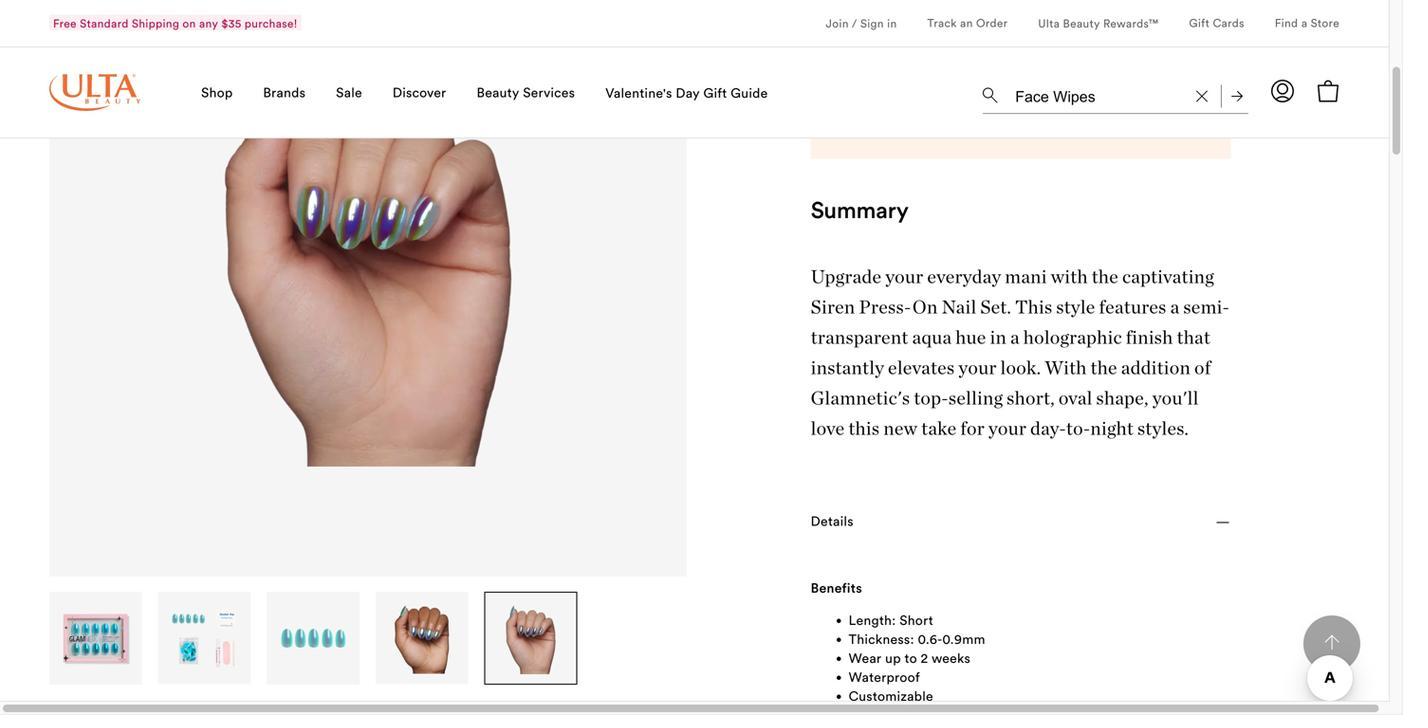 Task type: vqa. For each thing, say whether or not it's contained in the screenshot.
the right BE
no



Task type: locate. For each thing, give the bounding box(es) containing it.
a down captivating at the right of page
[[1171, 296, 1180, 318]]

1 horizontal spatial in
[[990, 326, 1007, 349]]

discover
[[393, 84, 446, 101]]

0 vertical spatial this
[[969, 73, 995, 93]]

beauty services button
[[477, 46, 575, 139]]

this
[[969, 73, 995, 93], [849, 417, 880, 440]]

valentine's day gift guide
[[606, 84, 768, 102]]

log in to your ulta account image
[[1271, 80, 1294, 102]]

shipping
[[132, 16, 179, 30]]

glamnetic siren press-on nails #1 image
[[60, 603, 132, 675]]

on left any
[[183, 16, 196, 30]]

in right sign
[[887, 16, 897, 30]]

shop button
[[201, 46, 233, 139]]

0 horizontal spatial this
[[849, 417, 880, 440]]

go to ulta beauty homepage image
[[49, 74, 140, 111]]

on
[[913, 296, 938, 318]]

glamnetic siren press-on nails #5 image
[[49, 0, 687, 577], [495, 603, 567, 675]]

1 horizontal spatial a
[[1171, 296, 1180, 318]]

this left purchase. on the top right of the page
[[969, 73, 995, 93]]

0 vertical spatial in
[[887, 16, 897, 30]]

0 vertical spatial gift
[[1189, 15, 1210, 30]]

that
[[1177, 326, 1211, 349]]

wear
[[849, 650, 882, 667]]

1 vertical spatial in
[[990, 326, 1007, 349]]

0 horizontal spatial gift
[[704, 84, 727, 102]]

for
[[961, 417, 985, 440]]

in right hue
[[990, 326, 1007, 349]]

with
[[1051, 265, 1088, 288]]

the up shape,
[[1091, 356, 1118, 379]]

your up selling
[[959, 356, 997, 379]]

your
[[885, 265, 924, 288], [959, 356, 997, 379], [989, 417, 1027, 440]]

glamnetic siren press-on nails #3 image
[[277, 603, 349, 675]]

gift left the cards
[[1189, 15, 1210, 30]]

press-
[[859, 296, 913, 318]]

gift right day
[[704, 84, 727, 102]]

gift
[[1189, 15, 1210, 30], [704, 84, 727, 102]]

on
[[183, 16, 196, 30], [948, 73, 965, 93]]

short
[[900, 612, 934, 629]]

0 horizontal spatial a
[[1011, 326, 1020, 349]]

0 items in bag image
[[1317, 80, 1340, 102]]

clear search image
[[1197, 91, 1208, 102]]

track an order
[[928, 15, 1008, 30]]

submit image
[[1232, 91, 1243, 102]]

None search field
[[983, 72, 1249, 118]]

1 horizontal spatial gift
[[1189, 15, 1210, 30]]

features
[[1099, 296, 1167, 318]]

holographic
[[1024, 326, 1122, 349]]

0 horizontal spatial in
[[887, 16, 897, 30]]

in
[[887, 16, 897, 30], [990, 326, 1007, 349]]

instantly
[[811, 356, 884, 379]]

upgrade
[[811, 265, 882, 288]]

0 vertical spatial your
[[885, 265, 924, 288]]

length:
[[849, 612, 896, 629]]

summary
[[811, 196, 909, 225]]

2 horizontal spatial a
[[1302, 15, 1308, 30]]

1 vertical spatial the
[[1091, 356, 1118, 379]]

order
[[976, 15, 1008, 30]]

join
[[826, 16, 849, 30]]

beauty
[[1063, 16, 1100, 30], [477, 84, 520, 101]]

a
[[1302, 15, 1308, 30], [1171, 296, 1180, 318], [1011, 326, 1020, 349]]

check in-store availability button
[[811, 16, 950, 34]]

on right points
[[948, 73, 965, 93]]

find
[[1275, 15, 1298, 30]]

1 vertical spatial this
[[849, 417, 880, 440]]

a up look.
[[1011, 326, 1020, 349]]

nail
[[942, 296, 977, 318]]

1 horizontal spatial on
[[948, 73, 965, 93]]

glamnetic siren press-on nails #4 image
[[386, 603, 458, 675]]

styles.
[[1138, 417, 1189, 440]]

1 vertical spatial a
[[1171, 296, 1180, 318]]

a right find
[[1302, 15, 1308, 30]]

length: short thickness: 0.6-0.9mm wear up to 2 weeks waterproof customizable
[[849, 612, 986, 705]]

you'll
[[1153, 387, 1199, 410]]

brands button
[[263, 46, 306, 139]]

store
[[1311, 15, 1340, 30]]

love
[[811, 417, 845, 440]]

1 horizontal spatial beauty
[[1063, 16, 1100, 30]]

brands
[[263, 84, 306, 101]]

shop
[[201, 84, 233, 101]]

benefits
[[811, 580, 862, 597]]

the
[[1092, 265, 1119, 288], [1091, 356, 1118, 379]]

/
[[852, 16, 857, 30]]

1 horizontal spatial this
[[969, 73, 995, 93]]

gift cards link
[[1189, 15, 1245, 33]]

in inside join / sign in button
[[887, 16, 897, 30]]

0 vertical spatial beauty
[[1063, 16, 1100, 30]]

addition
[[1121, 356, 1191, 379]]

beauty left services
[[477, 84, 520, 101]]

1 vertical spatial gift
[[704, 84, 727, 102]]

standard
[[80, 16, 129, 30]]

back to top image
[[1325, 635, 1340, 650]]

this down glamnetic's
[[849, 417, 880, 440]]

sale button
[[336, 46, 362, 139]]

valentine's day gift guide link
[[606, 84, 768, 104]]

0 vertical spatial a
[[1302, 15, 1308, 30]]

your up press-
[[885, 265, 924, 288]]

availability
[[893, 16, 950, 30]]

in inside upgrade your everyday mani with the captivating siren press-on nail set. this style features a semi- transparent aqua hue in a holographic finish that instantly elevates your look. with the addition of glamnetic's top-selling short, oval shape, you'll love this new take for your day-to-night styles.
[[990, 326, 1007, 349]]

0 vertical spatial on
[[183, 16, 196, 30]]

mani
[[1005, 265, 1047, 288]]

up
[[885, 650, 901, 667]]

captivating
[[1122, 265, 1214, 288]]

an
[[960, 15, 973, 30]]

selling
[[949, 387, 1003, 410]]

1 vertical spatial beauty
[[477, 84, 520, 101]]

day-
[[1031, 417, 1066, 440]]

1 vertical spatial glamnetic siren press-on nails #5 image
[[495, 603, 567, 675]]

1 vertical spatial on
[[948, 73, 965, 93]]

0 vertical spatial the
[[1092, 265, 1119, 288]]

your right for
[[989, 417, 1027, 440]]

the right with
[[1092, 265, 1119, 288]]

details
[[811, 513, 854, 530]]

0 horizontal spatial beauty
[[477, 84, 520, 101]]

beauty right ulta
[[1063, 16, 1100, 30]]



Task type: describe. For each thing, give the bounding box(es) containing it.
5 / 5 group
[[485, 592, 578, 685]]

a inside find a store link
[[1302, 15, 1308, 30]]

semi-
[[1184, 296, 1230, 318]]

find a store link
[[1275, 15, 1340, 33]]

waterproof
[[849, 669, 920, 686]]

top-
[[914, 387, 949, 410]]

2 vertical spatial a
[[1011, 326, 1020, 349]]

3 / 5 group
[[267, 592, 361, 685]]

customizable
[[849, 688, 934, 705]]

gift cards
[[1189, 15, 1245, 30]]

weeks
[[932, 650, 971, 667]]

everyday
[[927, 265, 1001, 288]]

store
[[862, 16, 889, 30]]

of
[[1195, 356, 1211, 379]]

free standard shipping on any $35 purchase!
[[53, 16, 298, 30]]

to
[[905, 650, 917, 667]]

gift inside gift cards link
[[1189, 15, 1210, 30]]

2 / 5 group
[[158, 592, 252, 685]]

thickness:
[[849, 631, 915, 648]]

discover button
[[393, 46, 446, 139]]

free
[[53, 16, 77, 30]]

1 vertical spatial your
[[959, 356, 997, 379]]

1 / 5 group
[[49, 592, 143, 685]]

product images carousel region
[[49, 0, 687, 686]]

guide
[[731, 84, 768, 102]]

ulta beauty rewards™
[[1038, 16, 1159, 30]]

services
[[523, 84, 575, 101]]

$35
[[221, 16, 241, 30]]

glamnetic siren press-on nails #2 image
[[169, 603, 240, 675]]

transparent
[[811, 326, 909, 349]]

points
[[900, 73, 944, 93]]

oval
[[1059, 387, 1093, 410]]

set.
[[980, 296, 1012, 318]]

this inside upgrade your everyday mani with the captivating siren press-on nail set. this style features a semi- transparent aqua hue in a holographic finish that instantly elevates your look. with the addition of glamnetic's top-selling short, oval shape, you'll love this new take for your day-to-night styles.
[[849, 417, 880, 440]]

sign
[[860, 16, 884, 30]]

check
[[811, 16, 845, 30]]

ulta beauty rewards™ button
[[1038, 0, 1159, 46]]

new
[[884, 417, 918, 440]]

0 vertical spatial glamnetic siren press-on nails #5 image
[[49, 0, 687, 577]]

find a store
[[1275, 15, 1340, 30]]

aqua
[[912, 326, 952, 349]]

gift inside 'valentine's day gift guide' link
[[704, 84, 727, 102]]

earn points on this purchase.
[[864, 73, 1068, 93]]

earn
[[864, 73, 896, 93]]

0.6-
[[918, 631, 943, 648]]

look.
[[1001, 356, 1041, 379]]

purchase.
[[999, 73, 1068, 93]]

2
[[921, 650, 928, 667]]

ulta
[[1038, 16, 1060, 30]]

night
[[1091, 417, 1134, 440]]

day
[[676, 84, 700, 102]]

glamnetic's
[[811, 387, 910, 410]]

Search products and more search field
[[1013, 76, 1185, 109]]

join / sign in
[[826, 16, 897, 30]]

check in-store availability
[[811, 16, 950, 30]]

0.9mm
[[943, 631, 986, 648]]

4 / 5 group
[[376, 592, 469, 685]]

take
[[921, 417, 957, 440]]

to-
[[1066, 417, 1091, 440]]

track an order link
[[928, 15, 1008, 33]]

finish
[[1126, 326, 1173, 349]]

rewards™
[[1103, 16, 1159, 30]]

valentine's
[[606, 84, 672, 102]]

sale
[[336, 84, 362, 101]]

this
[[1015, 296, 1053, 318]]

glamnetic siren press-on nails #5 image inside '5 / 5' group
[[495, 603, 567, 675]]

0 horizontal spatial on
[[183, 16, 196, 30]]

elevates
[[888, 356, 955, 379]]

any
[[199, 16, 218, 30]]

2 vertical spatial your
[[989, 417, 1027, 440]]

siren
[[811, 296, 855, 318]]

join / sign in button
[[826, 0, 897, 46]]

track
[[928, 15, 957, 30]]

in-
[[848, 16, 862, 30]]

upgrade your everyday mani with the captivating siren press-on nail set. this style features a semi- transparent aqua hue in a holographic finish that instantly elevates your look. with the addition of glamnetic's top-selling short, oval shape, you'll love this new take for your day-to-night styles.
[[811, 265, 1230, 440]]

shape,
[[1096, 387, 1149, 410]]

purchase!
[[245, 16, 298, 30]]

cards
[[1213, 15, 1245, 30]]

style
[[1056, 296, 1096, 318]]

short,
[[1007, 387, 1055, 410]]

hue
[[956, 326, 986, 349]]



